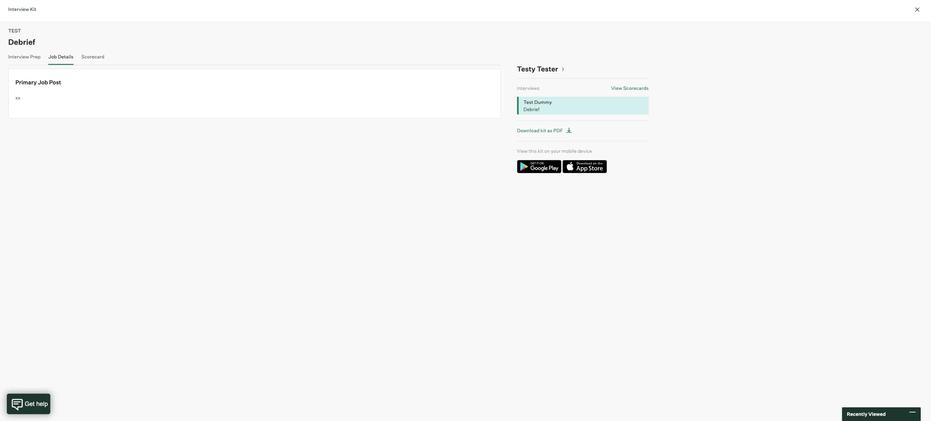 Task type: describe. For each thing, give the bounding box(es) containing it.
xx
[[15, 95, 20, 100]]

your
[[551, 148, 561, 154]]

on
[[545, 148, 550, 154]]

this
[[529, 148, 537, 154]]

mobile
[[562, 148, 577, 154]]

tester
[[537, 65, 558, 73]]

pdf
[[554, 128, 563, 133]]

download kit as pdf link
[[517, 126, 575, 135]]

interviews
[[517, 85, 540, 91]]

viewed
[[869, 412, 886, 418]]

primary job post
[[15, 79, 61, 86]]

view for view scorecards
[[612, 85, 623, 91]]

test
[[524, 99, 534, 105]]

details
[[58, 54, 74, 59]]

dummy
[[535, 99, 552, 105]]

job details link
[[48, 54, 74, 64]]

scorecards
[[624, 85, 649, 91]]

kit
[[30, 6, 36, 12]]

view scorecards
[[612, 85, 649, 91]]

prep
[[30, 54, 41, 59]]

job inside job details link
[[48, 54, 57, 59]]

test
[[8, 28, 21, 34]]

view this kit on your mobile device
[[517, 148, 592, 154]]

interview for interview prep
[[8, 54, 29, 59]]

close image
[[914, 5, 922, 14]]

1 vertical spatial job
[[38, 79, 48, 86]]

scorecard link
[[81, 54, 104, 64]]



Task type: locate. For each thing, give the bounding box(es) containing it.
0 horizontal spatial debrief
[[8, 37, 35, 46]]

view
[[612, 85, 623, 91], [517, 148, 528, 154]]

interview left kit
[[8, 6, 29, 12]]

view for view this kit on your mobile device
[[517, 148, 528, 154]]

0 vertical spatial interview
[[8, 6, 29, 12]]

interview for interview kit
[[8, 6, 29, 12]]

0 vertical spatial view
[[612, 85, 623, 91]]

2 interview from the top
[[8, 54, 29, 59]]

1 vertical spatial debrief
[[524, 106, 540, 112]]

view left scorecards
[[612, 85, 623, 91]]

1 vertical spatial view
[[517, 148, 528, 154]]

primary
[[15, 79, 37, 86]]

1 horizontal spatial view
[[612, 85, 623, 91]]

download kit as pdf
[[517, 128, 563, 133]]

debrief
[[8, 37, 35, 46], [524, 106, 540, 112]]

debrief inside the test dummy debrief
[[524, 106, 540, 112]]

job left post at the top left of page
[[38, 79, 48, 86]]

interview prep
[[8, 54, 41, 59]]

0 vertical spatial job
[[48, 54, 57, 59]]

job details
[[48, 54, 74, 59]]

interview prep link
[[8, 54, 41, 64]]

kit
[[541, 128, 547, 133], [538, 148, 544, 154]]

0 vertical spatial debrief
[[8, 37, 35, 46]]

1 interview from the top
[[8, 6, 29, 12]]

download
[[517, 128, 540, 133]]

testy tester link
[[517, 65, 565, 73]]

recently viewed
[[847, 412, 886, 418]]

as
[[548, 128, 553, 133]]

kit left 'on'
[[538, 148, 544, 154]]

scorecard
[[81, 54, 104, 59]]

view left this
[[517, 148, 528, 154]]

1 vertical spatial interview
[[8, 54, 29, 59]]

test dummy debrief
[[524, 99, 552, 112]]

debrief down test
[[8, 37, 35, 46]]

0 horizontal spatial view
[[517, 148, 528, 154]]

0 horizontal spatial job
[[38, 79, 48, 86]]

recently
[[847, 412, 868, 418]]

1 horizontal spatial debrief
[[524, 106, 540, 112]]

interview kit
[[8, 6, 36, 12]]

0 vertical spatial kit
[[541, 128, 547, 133]]

1 horizontal spatial job
[[48, 54, 57, 59]]

testy
[[517, 65, 536, 73]]

view scorecards button
[[612, 85, 649, 91]]

kit left "as"
[[541, 128, 547, 133]]

interview
[[8, 6, 29, 12], [8, 54, 29, 59]]

1 vertical spatial kit
[[538, 148, 544, 154]]

device
[[578, 148, 592, 154]]

post
[[49, 79, 61, 86]]

job left details
[[48, 54, 57, 59]]

interview left prep
[[8, 54, 29, 59]]

job
[[48, 54, 57, 59], [38, 79, 48, 86]]

debrief down the test
[[524, 106, 540, 112]]

interview inside the interview prep link
[[8, 54, 29, 59]]

testy tester
[[517, 65, 558, 73]]



Task type: vqa. For each thing, say whether or not it's contained in the screenshot.
Add A Candidate
no



